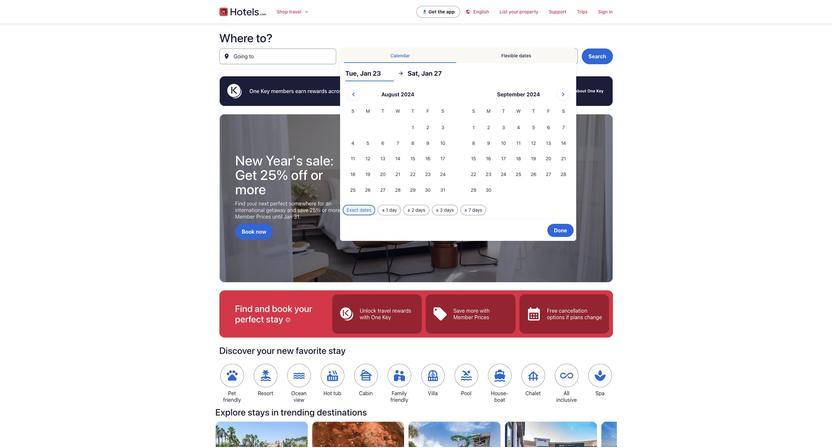Task type: vqa. For each thing, say whether or not it's contained in the screenshot.


Task type: describe. For each thing, give the bounding box(es) containing it.
± 1 day
[[382, 207, 397, 213]]

28 for 28 button to the left
[[395, 187, 401, 193]]

travel for shop
[[289, 9, 302, 14]]

sale:
[[306, 152, 334, 169]]

1 s from the left
[[352, 108, 355, 114]]

0 horizontal spatial 1
[[386, 207, 388, 213]]

about
[[575, 89, 587, 94]]

getaway
[[266, 208, 286, 213]]

shop
[[277, 9, 288, 14]]

app
[[447, 9, 455, 14]]

spa button
[[588, 364, 613, 397]]

flexible
[[502, 53, 518, 58]]

0 horizontal spatial 28 button
[[391, 183, 406, 198]]

7 inside "september 2024" element
[[563, 125, 565, 130]]

done button
[[548, 224, 574, 237]]

0 horizontal spatial 19 button
[[361, 167, 376, 182]]

options
[[547, 315, 565, 321]]

save more with member prices
[[454, 308, 490, 321]]

book now link
[[235, 224, 273, 240]]

your left new
[[257, 346, 275, 357]]

1 8 button from the left
[[406, 136, 421, 151]]

27 inside "september 2024" element
[[546, 172, 552, 177]]

free
[[547, 308, 558, 314]]

29 button inside august 2024 element
[[406, 183, 421, 198]]

2 s from the left
[[442, 108, 445, 114]]

10 for first 10 button from right
[[502, 140, 506, 146]]

sat, jan 27 button
[[408, 66, 457, 81]]

unlock travel rewards with one key
[[360, 308, 411, 321]]

prices inside save more with member prices
[[475, 315, 489, 321]]

expedia,
[[346, 88, 367, 94]]

16 inside "september 2024" element
[[487, 156, 491, 162]]

where
[[219, 31, 254, 45]]

trailing image
[[304, 9, 309, 14]]

hot tub button
[[320, 364, 345, 397]]

exact dates
[[347, 207, 372, 213]]

list
[[500, 9, 508, 14]]

27 inside august 2024 element
[[381, 187, 386, 193]]

days for ± 2 days
[[416, 207, 426, 213]]

shop travel
[[277, 9, 302, 14]]

1 22 button from the left
[[406, 167, 421, 182]]

your inside new year's sale: get 25% off or more find your next perfect somewhere for an international getaway and save 25% or more with member prices until jan 31.
[[247, 201, 257, 207]]

jan inside new year's sale: get 25% off or more find your next perfect somewhere for an international getaway and save 25% or more with member prices until jan 31.
[[284, 214, 292, 220]]

small image
[[466, 9, 474, 14]]

directional image
[[398, 71, 404, 76]]

1 horizontal spatial 18 button
[[511, 152, 526, 167]]

5 for left 5 button
[[367, 140, 370, 146]]

0 horizontal spatial 4
[[352, 140, 355, 146]]

ocean view
[[291, 391, 307, 404]]

exact
[[347, 207, 359, 213]]

1 vertical spatial 25%
[[310, 208, 321, 213]]

21 inside august 2024 element
[[396, 172, 401, 177]]

0 horizontal spatial 25%
[[260, 167, 288, 183]]

tub
[[334, 391, 342, 397]]

one key members earn rewards across expedia, hotels.com, and vrbo
[[250, 88, 421, 94]]

m for august 2024
[[366, 108, 370, 114]]

14 for leftmost '14' button
[[396, 156, 401, 162]]

boat
[[495, 391, 509, 404]]

jan inside tue, jan 23 "button"
[[360, 70, 372, 77]]

1 vertical spatial or
[[322, 208, 327, 213]]

0 horizontal spatial 26 button
[[361, 183, 376, 198]]

house­ boat button
[[487, 364, 513, 404]]

11 inside august 2024 element
[[351, 156, 355, 162]]

learn about one key link
[[562, 86, 605, 97]]

1 out of 3 element
[[332, 295, 422, 334]]

sign in button
[[593, 5, 619, 18]]

members
[[271, 88, 294, 94]]

6 inside august 2024 element
[[382, 140, 385, 146]]

august 2024 element
[[346, 108, 451, 199]]

all
[[564, 391, 570, 397]]

days for ± 7 days
[[473, 207, 483, 213]]

new
[[277, 346, 294, 357]]

23 inside august 2024 element
[[425, 172, 431, 177]]

explore
[[216, 407, 246, 418]]

0 horizontal spatial one
[[250, 88, 260, 94]]

hot tub
[[324, 391, 342, 397]]

31.
[[294, 214, 301, 220]]

1 16 button from the left
[[421, 152, 436, 167]]

family friendly
[[391, 391, 409, 404]]

find inside new year's sale: get 25% off or more find your next perfect somewhere for an international getaway and save 25% or more with member prices until jan 31.
[[235, 201, 245, 207]]

villa button
[[420, 364, 446, 397]]

2 17 button from the left
[[496, 152, 511, 167]]

tue, jan 23
[[346, 70, 381, 77]]

3 out of 3 element
[[520, 295, 609, 334]]

0 horizontal spatial 27 button
[[376, 183, 391, 198]]

w for september
[[517, 108, 521, 114]]

0 vertical spatial 4
[[518, 125, 520, 130]]

2 t from the left
[[412, 108, 415, 114]]

get the app link
[[417, 6, 461, 18]]

1 vertical spatial 20 button
[[376, 167, 391, 182]]

1 horizontal spatial 25 button
[[511, 167, 526, 182]]

house­
[[491, 391, 509, 397]]

2 9 button from the left
[[481, 136, 496, 151]]

26 for leftmost the "26" button
[[365, 187, 371, 193]]

2024 for august 2024
[[401, 92, 415, 97]]

book
[[272, 304, 293, 315]]

3 for september 2024
[[503, 125, 505, 130]]

22 for second 22 button from right
[[410, 172, 416, 177]]

2 8 button from the left
[[466, 136, 481, 151]]

flexible dates link
[[461, 49, 573, 63]]

0 vertical spatial 28 button
[[557, 167, 572, 182]]

23 inside "september 2024" element
[[486, 172, 492, 177]]

11 inside "september 2024" element
[[517, 140, 521, 146]]

0 vertical spatial 26 button
[[526, 167, 541, 182]]

0 horizontal spatial 6 button
[[376, 136, 391, 151]]

-
[[372, 56, 375, 62]]

30 for first the 30 button from right
[[486, 187, 492, 193]]

august
[[382, 92, 400, 97]]

pet friendly button
[[219, 364, 245, 404]]

0 horizontal spatial 5 button
[[361, 136, 376, 151]]

11 button inside august 2024 element
[[346, 152, 361, 167]]

learn
[[563, 89, 574, 94]]

2 30 button from the left
[[481, 183, 496, 198]]

inclusive
[[557, 398, 577, 404]]

chalet button
[[521, 364, 546, 397]]

all inclusive button
[[554, 364, 580, 404]]

25 inside august 2024 element
[[350, 187, 356, 193]]

hot
[[324, 391, 332, 397]]

1 horizontal spatial 4 button
[[511, 120, 526, 135]]

all inclusive
[[557, 391, 577, 404]]

23 inside "button"
[[373, 70, 381, 77]]

earn
[[296, 88, 306, 94]]

1 t from the left
[[382, 108, 385, 114]]

download the app button image
[[422, 9, 428, 14]]

sat,
[[408, 70, 420, 77]]

property
[[520, 9, 539, 14]]

0 horizontal spatial 14 button
[[391, 152, 406, 167]]

± 7 days
[[465, 207, 483, 213]]

application inside new year's sale: get 25% off or more main content
[[346, 87, 572, 199]]

0 vertical spatial 5 button
[[526, 120, 541, 135]]

0 horizontal spatial more
[[235, 181, 266, 198]]

w for august
[[396, 108, 400, 114]]

2 10 button from the left
[[496, 136, 511, 151]]

± for ± 2 days
[[408, 207, 411, 213]]

search button
[[582, 49, 613, 64]]

trips link
[[572, 5, 593, 18]]

2 horizontal spatial one
[[588, 89, 596, 94]]

0 vertical spatial get
[[429, 9, 437, 14]]

hotels.com,
[[368, 88, 398, 94]]

sat, jan 27
[[408, 70, 442, 77]]

2 24 button from the left
[[496, 167, 511, 182]]

stays
[[248, 407, 270, 418]]

next
[[259, 201, 269, 207]]

discover
[[219, 346, 255, 357]]

0 vertical spatial 27 button
[[541, 167, 557, 182]]

0 horizontal spatial rewards
[[308, 88, 327, 94]]

1 horizontal spatial 7 button
[[557, 120, 572, 135]]

1 button for august 2024
[[406, 120, 421, 135]]

jan 23 - jan 27
[[355, 56, 392, 62]]

0 horizontal spatial 13 button
[[376, 152, 391, 167]]

0 vertical spatial 14 button
[[557, 136, 572, 151]]

an
[[326, 201, 332, 207]]

book now
[[242, 229, 266, 235]]

villa
[[428, 391, 438, 397]]

chalet
[[526, 391, 541, 397]]

member inside new year's sale: get 25% off or more find your next perfect somewhere for an international getaway and save 25% or more with member prices until jan 31.
[[235, 214, 255, 220]]

1 horizontal spatial 12 button
[[526, 136, 541, 151]]

16 inside august 2024 element
[[426, 156, 431, 162]]

2 horizontal spatial and
[[399, 88, 408, 94]]

calendar link
[[344, 49, 457, 63]]

english button
[[461, 5, 495, 18]]

vrbo
[[410, 88, 421, 94]]

0 horizontal spatial 2
[[412, 207, 415, 213]]

2024 for september 2024
[[527, 92, 541, 97]]

support
[[549, 9, 567, 14]]

3 button for september 2024
[[496, 120, 511, 135]]

support link
[[544, 5, 572, 18]]

jan inside sat, jan 27 button
[[422, 70, 433, 77]]

0 horizontal spatial 7 button
[[391, 136, 406, 151]]

pet
[[228, 391, 236, 397]]

to?
[[256, 31, 273, 45]]

pool
[[461, 391, 472, 397]]

1 24 button from the left
[[436, 167, 451, 182]]

0 vertical spatial or
[[311, 167, 323, 183]]

cabin button
[[353, 364, 379, 397]]

rewards inside unlock travel rewards with one key
[[392, 308, 411, 314]]

12 inside august 2024 element
[[366, 156, 371, 162]]

13 inside "september 2024" element
[[547, 140, 551, 146]]

0 horizontal spatial key
[[261, 88, 270, 94]]

off
[[291, 167, 308, 183]]

list your property link
[[495, 5, 544, 18]]

spa
[[596, 391, 605, 397]]

13 inside august 2024 element
[[381, 156, 386, 162]]

jan left -
[[355, 56, 363, 62]]

somewhere
[[289, 201, 317, 207]]

28 for the topmost 28 button
[[561, 172, 567, 177]]

± for ± 7 days
[[465, 207, 468, 213]]

1 horizontal spatial more
[[328, 208, 341, 213]]

find inside find and book your perfect stay
[[235, 304, 253, 315]]

sign in
[[599, 9, 613, 14]]

sign
[[599, 9, 608, 14]]



Task type: locate. For each thing, give the bounding box(es) containing it.
17 inside "september 2024" element
[[502, 156, 506, 162]]

26 for top the "26" button
[[531, 172, 537, 177]]

and left vrbo
[[399, 88, 408, 94]]

stay left xsmall 'icon'
[[266, 314, 283, 325]]

0 horizontal spatial get
[[235, 167, 257, 183]]

1 horizontal spatial 6 button
[[541, 120, 557, 135]]

tue, jan 23 button
[[346, 66, 394, 81]]

3 inside august 2024 element
[[442, 125, 445, 130]]

1 29 from the left
[[410, 187, 416, 193]]

1 horizontal spatial 12
[[532, 140, 536, 146]]

2 f from the left
[[548, 108, 550, 114]]

xsmall image
[[285, 318, 291, 323]]

find
[[235, 201, 245, 207], [235, 304, 253, 315]]

1 23 button from the left
[[421, 167, 436, 182]]

0 horizontal spatial 16 button
[[421, 152, 436, 167]]

and inside find and book your perfect stay
[[255, 304, 270, 315]]

2 17 from the left
[[502, 156, 506, 162]]

14 inside august 2024 element
[[396, 156, 401, 162]]

w down september 2024
[[517, 108, 521, 114]]

1 30 button from the left
[[421, 183, 436, 198]]

2 8 from the left
[[473, 140, 475, 146]]

11
[[517, 140, 521, 146], [351, 156, 355, 162]]

20 for 20 button to the bottom
[[380, 172, 386, 177]]

1 vertical spatial 18
[[351, 172, 356, 177]]

1 vertical spatial in
[[272, 407, 279, 418]]

1 m from the left
[[366, 108, 370, 114]]

1 horizontal spatial 14 button
[[557, 136, 572, 151]]

the
[[438, 9, 445, 14]]

1 8 from the left
[[412, 140, 415, 146]]

one left members at the left top of page
[[250, 88, 260, 94]]

2 m from the left
[[487, 108, 491, 114]]

1 17 button from the left
[[436, 152, 451, 167]]

10 inside "september 2024" element
[[502, 140, 506, 146]]

your up international
[[247, 201, 257, 207]]

new year's sale: get 25% off or more main content
[[0, 24, 833, 448]]

22 for second 22 button
[[471, 172, 477, 177]]

24 for 2nd 24 button from the left
[[501, 172, 507, 177]]

pet friendly
[[223, 391, 241, 404]]

1 horizontal spatial 22
[[471, 172, 477, 177]]

±
[[382, 207, 385, 213], [408, 207, 411, 213], [436, 207, 439, 213], [465, 207, 468, 213]]

2 30 from the left
[[486, 187, 492, 193]]

0 horizontal spatial 2 button
[[421, 120, 436, 135]]

0 horizontal spatial 22
[[410, 172, 416, 177]]

2 horizontal spatial more
[[466, 308, 479, 314]]

1 vertical spatial find
[[235, 304, 253, 315]]

your
[[509, 9, 519, 14], [247, 201, 257, 207], [295, 304, 313, 315], [257, 346, 275, 357]]

t down 'september' at the right of the page
[[503, 108, 505, 114]]

t down the august
[[382, 108, 385, 114]]

25% left off at top left
[[260, 167, 288, 183]]

19
[[532, 156, 536, 162], [366, 172, 371, 177]]

21 button inside august 2024 element
[[391, 167, 406, 182]]

29 button up ± 2 days
[[406, 183, 421, 198]]

ocean view button
[[286, 364, 312, 404]]

1 horizontal spatial 10 button
[[496, 136, 511, 151]]

new year's sale: get 25% off or more find your next perfect somewhere for an international getaway and save 25% or more with member prices until jan 31.
[[235, 152, 352, 220]]

1 vertical spatial 18 button
[[346, 167, 361, 182]]

0 horizontal spatial 6
[[382, 140, 385, 146]]

with inside save more with member prices
[[480, 308, 490, 314]]

0 vertical spatial 18
[[517, 156, 521, 162]]

3 for august 2024
[[442, 125, 445, 130]]

september 2024 element
[[466, 108, 572, 199]]

2 button for august 2024
[[421, 120, 436, 135]]

member down international
[[235, 214, 255, 220]]

2 16 from the left
[[487, 156, 491, 162]]

your right book
[[295, 304, 313, 315]]

0 horizontal spatial 17
[[441, 156, 446, 162]]

member inside save more with member prices
[[454, 315, 473, 321]]

2024 right 'september' at the right of the page
[[527, 92, 541, 97]]

f for august 2024
[[427, 108, 429, 114]]

1 9 button from the left
[[421, 136, 436, 151]]

m for september 2024
[[487, 108, 491, 114]]

± right the ± 3 days
[[465, 207, 468, 213]]

1 vertical spatial stay
[[329, 346, 346, 357]]

1 horizontal spatial 18
[[517, 156, 521, 162]]

0 vertical spatial 12
[[532, 140, 536, 146]]

0 vertical spatial 7
[[563, 125, 565, 130]]

7 inside august 2024 element
[[397, 140, 399, 146]]

1 horizontal spatial friendly
[[391, 398, 409, 404]]

29 up ± 7 days
[[471, 187, 477, 193]]

or right off at top left
[[311, 167, 323, 183]]

0 horizontal spatial 10 button
[[436, 136, 451, 151]]

0 horizontal spatial 5
[[367, 140, 370, 146]]

t down september 2024
[[533, 108, 535, 114]]

1 horizontal spatial in
[[609, 9, 613, 14]]

or
[[311, 167, 323, 183], [322, 208, 327, 213]]

2 horizontal spatial with
[[480, 308, 490, 314]]

2 horizontal spatial 1
[[473, 125, 475, 130]]

2 days from the left
[[444, 207, 454, 213]]

30 button up ± 7 days
[[481, 183, 496, 198]]

more down an
[[328, 208, 341, 213]]

4 s from the left
[[563, 108, 565, 114]]

17 inside august 2024 element
[[441, 156, 446, 162]]

2 for august 2024
[[427, 125, 430, 130]]

days
[[416, 207, 426, 213], [444, 207, 454, 213], [473, 207, 483, 213]]

tab list inside new year's sale: get 25% off or more main content
[[340, 49, 577, 63]]

1 horizontal spatial 26
[[531, 172, 537, 177]]

0 vertical spatial with
[[342, 208, 352, 213]]

1 9 from the left
[[427, 140, 430, 146]]

0 horizontal spatial prices
[[256, 214, 271, 220]]

15 inside august 2024 element
[[411, 156, 416, 162]]

0 horizontal spatial 28
[[395, 187, 401, 193]]

2 22 from the left
[[471, 172, 477, 177]]

1 days from the left
[[416, 207, 426, 213]]

1 horizontal spatial 2024
[[527, 92, 541, 97]]

days right the ± 3 days
[[473, 207, 483, 213]]

2 2 button from the left
[[481, 120, 496, 135]]

18 inside august 2024 element
[[351, 172, 356, 177]]

0 vertical spatial stay
[[266, 314, 283, 325]]

± 2 days
[[408, 207, 426, 213]]

0 horizontal spatial and
[[255, 304, 270, 315]]

30 button left 31
[[421, 183, 436, 198]]

2 w from the left
[[517, 108, 521, 114]]

1 horizontal spatial dates
[[520, 53, 532, 58]]

1 horizontal spatial 9
[[488, 140, 490, 146]]

resort
[[258, 391, 274, 397]]

2 find from the top
[[235, 304, 253, 315]]

travel inside unlock travel rewards with one key
[[378, 308, 391, 314]]

dates right flexible at the right top of page
[[520, 53, 532, 58]]

0 vertical spatial 4 button
[[511, 120, 526, 135]]

f inside august 2024 element
[[427, 108, 429, 114]]

1 horizontal spatial 5
[[533, 125, 535, 130]]

1 inside "september 2024" element
[[473, 125, 475, 130]]

book
[[242, 229, 255, 235]]

30 for first the 30 button from left
[[425, 187, 431, 193]]

one right about at right top
[[588, 89, 596, 94]]

application containing august 2024
[[346, 87, 572, 199]]

24
[[440, 172, 446, 177], [501, 172, 507, 177]]

1 vertical spatial prices
[[475, 315, 489, 321]]

1 vertical spatial 27 button
[[376, 183, 391, 198]]

1 vertical spatial 12 button
[[361, 152, 376, 167]]

year's
[[266, 152, 303, 169]]

2 23 button from the left
[[481, 167, 496, 182]]

20 for the top 20 button
[[546, 156, 552, 162]]

1 friendly from the left
[[223, 398, 241, 404]]

free cancellation options if plans change
[[547, 308, 602, 321]]

1 10 from the left
[[441, 140, 446, 146]]

0 vertical spatial 5
[[533, 125, 535, 130]]

plans
[[571, 315, 583, 321]]

1 w from the left
[[396, 108, 400, 114]]

1 horizontal spatial 27 button
[[541, 167, 557, 182]]

0 horizontal spatial 12 button
[[361, 152, 376, 167]]

1 vertical spatial 7
[[397, 140, 399, 146]]

if
[[566, 315, 569, 321]]

friendly for pet
[[223, 398, 241, 404]]

1 horizontal spatial 17
[[502, 156, 506, 162]]

change
[[585, 315, 602, 321]]

jan right -
[[376, 56, 385, 62]]

1 horizontal spatial 15
[[472, 156, 476, 162]]

in right stays
[[272, 407, 279, 418]]

0 vertical spatial dates
[[520, 53, 532, 58]]

29 inside "september 2024" element
[[471, 187, 477, 193]]

19 inside august 2024 element
[[366, 172, 371, 177]]

4 t from the left
[[533, 108, 535, 114]]

f for september 2024
[[548, 108, 550, 114]]

6 inside "september 2024" element
[[548, 125, 550, 130]]

1 horizontal spatial 19 button
[[526, 152, 541, 167]]

0 horizontal spatial 19
[[366, 172, 371, 177]]

find and book your perfect stay
[[235, 304, 313, 325]]

0 vertical spatial prices
[[256, 214, 271, 220]]

more inside save more with member prices
[[466, 308, 479, 314]]

24 for 1st 24 button from the left
[[440, 172, 446, 177]]

and inside new year's sale: get 25% off or more find your next perfect somewhere for an international getaway and save 25% or more with member prices until jan 31.
[[287, 208, 296, 213]]

3 button
[[436, 120, 451, 135], [496, 120, 511, 135]]

2 friendly from the left
[[391, 398, 409, 404]]

5 inside august 2024 element
[[367, 140, 370, 146]]

27 button
[[541, 167, 557, 182], [376, 183, 391, 198]]

2 24 from the left
[[501, 172, 507, 177]]

19 for the top 19 button
[[532, 156, 536, 162]]

18
[[517, 156, 521, 162], [351, 172, 356, 177]]

1 15 from the left
[[411, 156, 416, 162]]

next month image
[[560, 91, 567, 98]]

1 30 from the left
[[425, 187, 431, 193]]

or down for on the top of page
[[322, 208, 327, 213]]

2 vertical spatial 7
[[469, 207, 471, 213]]

2 29 button from the left
[[466, 183, 481, 198]]

pool button
[[454, 364, 479, 397]]

16 button inside "september 2024" element
[[481, 152, 496, 167]]

16 button
[[421, 152, 436, 167], [481, 152, 496, 167]]

one inside unlock travel rewards with one key
[[371, 315, 381, 321]]

0 vertical spatial 20 button
[[541, 152, 557, 167]]

now
[[256, 229, 266, 235]]

1 17 from the left
[[441, 156, 446, 162]]

where to?
[[219, 31, 273, 45]]

2 2024 from the left
[[527, 92, 541, 97]]

0 vertical spatial find
[[235, 201, 245, 207]]

travel for unlock
[[378, 308, 391, 314]]

18 for rightmost "18" button
[[517, 156, 521, 162]]

until
[[272, 214, 283, 220]]

0 vertical spatial 13
[[547, 140, 551, 146]]

1 vertical spatial 5 button
[[361, 136, 376, 151]]

unlock
[[360, 308, 376, 314]]

18 inside "september 2024" element
[[517, 156, 521, 162]]

perfect inside find and book your perfect stay
[[235, 314, 264, 325]]

9 inside august 2024 element
[[427, 140, 430, 146]]

1 horizontal spatial key
[[382, 315, 391, 321]]

destinations
[[317, 407, 367, 418]]

0 vertical spatial 25%
[[260, 167, 288, 183]]

2024
[[401, 92, 415, 97], [527, 92, 541, 97]]

flexible dates
[[502, 53, 532, 58]]

10 for 2nd 10 button from the right
[[441, 140, 446, 146]]

previous month image
[[350, 91, 358, 98]]

2 1 button from the left
[[466, 120, 481, 135]]

jan left '31.'
[[284, 214, 292, 220]]

1 29 button from the left
[[406, 183, 421, 198]]

2 15 button from the left
[[466, 152, 481, 167]]

16
[[426, 156, 431, 162], [487, 156, 491, 162]]

1 vertical spatial 25 button
[[346, 183, 361, 198]]

1 24 from the left
[[440, 172, 446, 177]]

trips
[[577, 9, 588, 14]]

0 vertical spatial 19 button
[[526, 152, 541, 167]]

7
[[563, 125, 565, 130], [397, 140, 399, 146], [469, 207, 471, 213]]

17 for 2nd 17 button from right
[[441, 156, 446, 162]]

application
[[346, 87, 572, 199]]

done
[[554, 228, 568, 234]]

1 ± from the left
[[382, 207, 385, 213]]

1 horizontal spatial 9 button
[[481, 136, 496, 151]]

19 for 19 button to the left
[[366, 172, 371, 177]]

25 inside "september 2024" element
[[516, 172, 522, 177]]

25% down for on the top of page
[[310, 208, 321, 213]]

in right the sign
[[609, 9, 613, 14]]

get
[[429, 9, 437, 14], [235, 167, 257, 183]]

stay inside find and book your perfect stay
[[266, 314, 283, 325]]

member
[[235, 214, 255, 220], [454, 315, 473, 321]]

1 horizontal spatial 1
[[412, 125, 414, 130]]

more right save at the right bottom
[[466, 308, 479, 314]]

0 horizontal spatial friendly
[[223, 398, 241, 404]]

± right day
[[408, 207, 411, 213]]

friendly for family
[[391, 398, 409, 404]]

crawfish etouffe is delicious at acme in metairie. image
[[312, 422, 405, 448]]

1 horizontal spatial perfect
[[270, 201, 288, 207]]

26 inside "september 2024" element
[[531, 172, 537, 177]]

0 vertical spatial 6
[[548, 125, 550, 130]]

22 inside august 2024 element
[[410, 172, 416, 177]]

t down vrbo
[[412, 108, 415, 114]]

0 vertical spatial 14
[[562, 140, 567, 146]]

tue,
[[346, 70, 359, 77]]

hotels logo image
[[219, 7, 266, 17]]

1 2 button from the left
[[421, 120, 436, 135]]

save
[[454, 308, 465, 314]]

28 inside "september 2024" element
[[561, 172, 567, 177]]

25
[[516, 172, 522, 177], [350, 187, 356, 193]]

5 for top 5 button
[[533, 125, 535, 130]]

3 ± from the left
[[436, 207, 439, 213]]

21 inside "september 2024" element
[[562, 156, 566, 162]]

1 vertical spatial 4 button
[[346, 136, 361, 151]]

0 horizontal spatial 1 button
[[406, 120, 421, 135]]

days left the ± 3 days
[[416, 207, 426, 213]]

dates
[[520, 53, 532, 58], [360, 207, 372, 213]]

inside a bright image
[[219, 114, 613, 283]]

with inside unlock travel rewards with one key
[[360, 315, 370, 321]]

trending
[[281, 407, 315, 418]]

1 find from the top
[[235, 201, 245, 207]]

w inside "september 2024" element
[[517, 108, 521, 114]]

0 vertical spatial perfect
[[270, 201, 288, 207]]

prices inside new year's sale: get 25% off or more find your next perfect somewhere for an international getaway and save 25% or more with member prices until jan 31.
[[256, 214, 271, 220]]

1 horizontal spatial member
[[454, 315, 473, 321]]

11 button inside "september 2024" element
[[511, 136, 526, 151]]

dates for flexible dates
[[520, 53, 532, 58]]

12 inside "september 2024" element
[[532, 140, 536, 146]]

1 22 from the left
[[410, 172, 416, 177]]

24 button
[[436, 167, 451, 182], [496, 167, 511, 182]]

1 f from the left
[[427, 108, 429, 114]]

0 horizontal spatial member
[[235, 214, 255, 220]]

member down save at the right bottom
[[454, 315, 473, 321]]

30 inside august 2024 element
[[425, 187, 431, 193]]

key inside unlock travel rewards with one key
[[382, 315, 391, 321]]

ocean
[[291, 391, 307, 397]]

1 horizontal spatial 13 button
[[541, 136, 557, 151]]

± left day
[[382, 207, 385, 213]]

29 up ± 2 days
[[410, 187, 416, 193]]

1 horizontal spatial 10
[[502, 140, 506, 146]]

2 out of 3 element
[[426, 295, 516, 334]]

dates for exact dates
[[360, 207, 372, 213]]

in inside new year's sale: get 25% off or more main content
[[272, 407, 279, 418]]

2 22 button from the left
[[466, 167, 481, 182]]

explore stays in trending destinations
[[216, 407, 367, 418]]

6 button
[[541, 120, 557, 135], [376, 136, 391, 151]]

key
[[261, 88, 270, 94], [597, 89, 604, 94], [382, 315, 391, 321]]

6
[[548, 125, 550, 130], [382, 140, 385, 146]]

2 15 from the left
[[472, 156, 476, 162]]

0 horizontal spatial 3 button
[[436, 120, 451, 135]]

1 horizontal spatial 20 button
[[541, 152, 557, 167]]

14 inside "september 2024" element
[[562, 140, 567, 146]]

across
[[329, 88, 345, 94]]

1 vertical spatial dates
[[360, 207, 372, 213]]

19 inside "september 2024" element
[[532, 156, 536, 162]]

august 2024
[[382, 92, 415, 97]]

± down 31 button
[[436, 207, 439, 213]]

4 ± from the left
[[465, 207, 468, 213]]

25 button
[[511, 167, 526, 182], [346, 183, 361, 198]]

jan right sat,
[[422, 70, 433, 77]]

travel left trailing icon
[[289, 9, 302, 14]]

w inside august 2024 element
[[396, 108, 400, 114]]

tab list
[[340, 49, 577, 63]]

tab list containing calendar
[[340, 49, 577, 63]]

1 3 button from the left
[[436, 120, 451, 135]]

15
[[411, 156, 416, 162], [472, 156, 476, 162]]

one down "unlock"
[[371, 315, 381, 321]]

days for ± 3 days
[[444, 207, 454, 213]]

2 16 button from the left
[[481, 152, 496, 167]]

2 3 button from the left
[[496, 120, 511, 135]]

jan right tue,
[[360, 70, 372, 77]]

0 horizontal spatial 25
[[350, 187, 356, 193]]

1 10 button from the left
[[436, 136, 451, 151]]

travel right "unlock"
[[378, 308, 391, 314]]

2 for september 2024
[[488, 125, 490, 130]]

f inside "september 2024" element
[[548, 108, 550, 114]]

13 button
[[541, 136, 557, 151], [376, 152, 391, 167]]

1 button
[[406, 120, 421, 135], [466, 120, 481, 135]]

2 29 from the left
[[471, 187, 477, 193]]

your inside find and book your perfect stay
[[295, 304, 313, 315]]

10 button
[[436, 136, 451, 151], [496, 136, 511, 151]]

1 for august 2024
[[412, 125, 414, 130]]

30 inside "september 2024" element
[[486, 187, 492, 193]]

1 vertical spatial 11 button
[[346, 152, 361, 167]]

2024 right the august
[[401, 92, 415, 97]]

29 button up ± 7 days
[[466, 183, 481, 198]]

1 horizontal spatial 29
[[471, 187, 477, 193]]

international
[[235, 208, 265, 213]]

1 vertical spatial 13
[[381, 156, 386, 162]]

1 inside august 2024 element
[[412, 125, 414, 130]]

dates inside flexible dates link
[[520, 53, 532, 58]]

29 inside august 2024 element
[[410, 187, 416, 193]]

days down 31 button
[[444, 207, 454, 213]]

day
[[390, 207, 397, 213]]

2 horizontal spatial key
[[597, 89, 604, 94]]

1 horizontal spatial 21 button
[[557, 152, 572, 167]]

9 inside "september 2024" element
[[488, 140, 490, 146]]

travel inside dropdown button
[[289, 9, 302, 14]]

1 vertical spatial 26 button
[[361, 183, 376, 198]]

25%
[[260, 167, 288, 183], [310, 208, 321, 213]]

3 days from the left
[[473, 207, 483, 213]]

1 horizontal spatial 16 button
[[481, 152, 496, 167]]

friendly down pet
[[223, 398, 241, 404]]

± for ± 3 days
[[436, 207, 439, 213]]

and up '31.'
[[287, 208, 296, 213]]

2 button for september 2024
[[481, 120, 496, 135]]

0 horizontal spatial 11
[[351, 156, 355, 162]]

in
[[609, 9, 613, 14], [272, 407, 279, 418]]

1 horizontal spatial 5 button
[[526, 120, 541, 135]]

26 inside august 2024 element
[[365, 187, 371, 193]]

f
[[427, 108, 429, 114], [548, 108, 550, 114]]

22 inside "september 2024" element
[[471, 172, 477, 177]]

1 horizontal spatial 6
[[548, 125, 550, 130]]

3 button for august 2024
[[436, 120, 451, 135]]

english
[[474, 9, 490, 14]]

dates right exact on the left of page
[[360, 207, 372, 213]]

perfect inside new year's sale: get 25% off or more find your next perfect somewhere for an international getaway and save 25% or more with member prices until jan 31.
[[270, 201, 288, 207]]

and left book
[[255, 304, 270, 315]]

17 for second 17 button from left
[[502, 156, 506, 162]]

12 button
[[526, 136, 541, 151], [361, 152, 376, 167]]

18 for "18" button to the bottom
[[351, 172, 356, 177]]

5
[[533, 125, 535, 130], [367, 140, 370, 146]]

1 1 button from the left
[[406, 120, 421, 135]]

friendly down family
[[391, 398, 409, 404]]

2 ± from the left
[[408, 207, 411, 213]]

with inside new year's sale: get 25% off or more find your next perfect somewhere for an international getaway and save 25% or more with member prices until jan 31.
[[342, 208, 352, 213]]

1 horizontal spatial m
[[487, 108, 491, 114]]

w down august 2024
[[396, 108, 400, 114]]

10 inside august 2024 element
[[441, 140, 446, 146]]

28 inside august 2024 element
[[395, 187, 401, 193]]

more up next
[[235, 181, 266, 198]]

31
[[441, 187, 446, 193]]

3 t from the left
[[503, 108, 505, 114]]

22
[[410, 172, 416, 177], [471, 172, 477, 177]]

± for ± 1 day
[[382, 207, 385, 213]]

1 for september 2024
[[473, 125, 475, 130]]

11 button
[[511, 136, 526, 151], [346, 152, 361, 167]]

1 15 button from the left
[[406, 152, 421, 167]]

2 9 from the left
[[488, 140, 490, 146]]

september
[[498, 92, 526, 97]]

get inside new year's sale: get 25% off or more find your next perfect somewhere for an international getaway and save 25% or more with member prices until jan 31.
[[235, 167, 257, 183]]

m inside august 2024 element
[[366, 108, 370, 114]]

15 inside "september 2024" element
[[472, 156, 476, 162]]

21 button inside "september 2024" element
[[557, 152, 572, 167]]

8 inside "september 2024" element
[[473, 140, 475, 146]]

3 inside "september 2024" element
[[503, 125, 505, 130]]

house­ boat
[[491, 391, 509, 404]]

1 horizontal spatial travel
[[378, 308, 391, 314]]

1 horizontal spatial 24 button
[[496, 167, 511, 182]]

5 inside "september 2024" element
[[533, 125, 535, 130]]

5 button
[[526, 120, 541, 135], [361, 136, 376, 151]]

your right list
[[509, 9, 519, 14]]

1 vertical spatial 21 button
[[391, 167, 406, 182]]

14 for the topmost '14' button
[[562, 140, 567, 146]]

0 vertical spatial 21
[[562, 156, 566, 162]]

1 2024 from the left
[[401, 92, 415, 97]]

jan 23 - jan 27 button
[[340, 49, 457, 64]]

8 inside august 2024 element
[[412, 140, 415, 146]]

1 button for september 2024
[[466, 120, 481, 135]]

15 button
[[406, 152, 421, 167], [466, 152, 481, 167]]

29 button inside "september 2024" element
[[466, 183, 481, 198]]

stay right favorite
[[329, 346, 346, 357]]

1 16 from the left
[[426, 156, 431, 162]]

26 button
[[526, 167, 541, 182], [361, 183, 376, 198]]

2 10 from the left
[[502, 140, 506, 146]]

in inside dropdown button
[[609, 9, 613, 14]]

3 s from the left
[[473, 108, 475, 114]]



